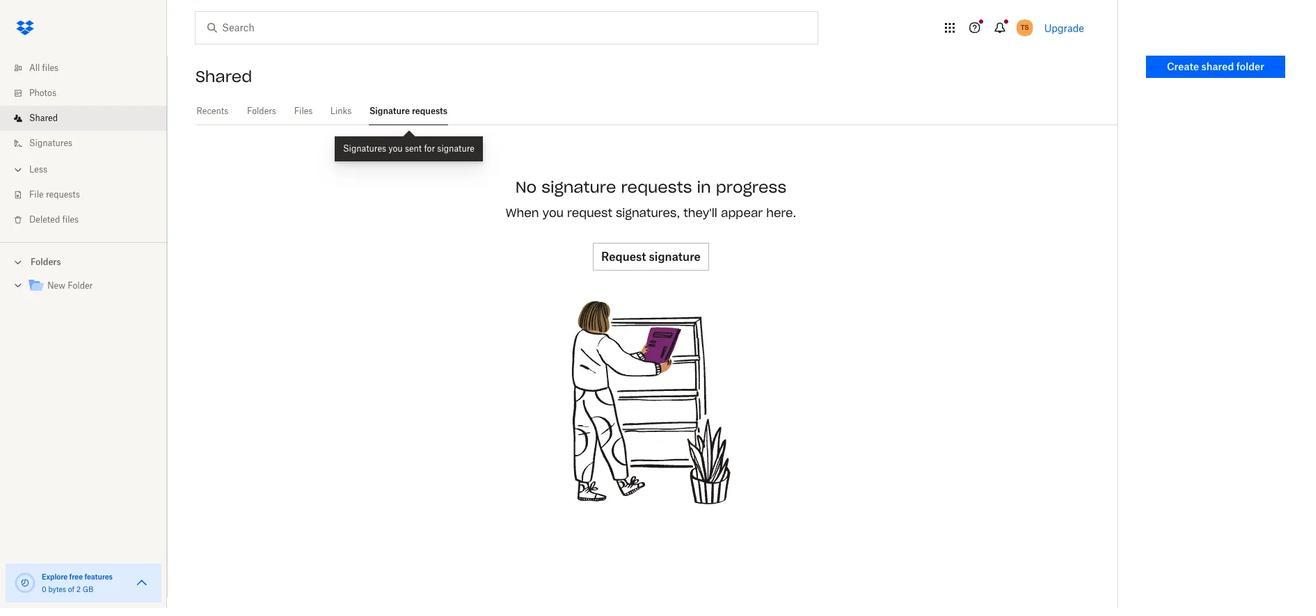 Task type: vqa. For each thing, say whether or not it's contained in the screenshot.
fourth row from the bottom of the page
no



Task type: locate. For each thing, give the bounding box(es) containing it.
folders left files
[[247, 106, 276, 116]]

requests for signature requests
[[412, 106, 448, 116]]

signature
[[437, 143, 475, 154], [542, 178, 616, 197], [649, 250, 701, 264]]

folders up new
[[31, 257, 61, 267]]

1 horizontal spatial files
[[62, 214, 79, 225]]

requests up the when you request signatures, they'll appear here.
[[621, 178, 692, 197]]

1 horizontal spatial you
[[542, 206, 564, 220]]

files
[[294, 106, 313, 116]]

0 horizontal spatial folders
[[31, 257, 61, 267]]

requests right file
[[46, 189, 80, 200]]

signatures for signatures
[[29, 138, 72, 148]]

requests up the "for"
[[412, 106, 448, 116]]

signatures for signatures you sent for signature
[[343, 143, 386, 154]]

0 horizontal spatial requests
[[46, 189, 80, 200]]

shared
[[196, 67, 252, 86], [29, 113, 58, 123]]

files
[[42, 63, 59, 73], [62, 214, 79, 225]]

files right deleted
[[62, 214, 79, 225]]

new folder link
[[28, 277, 156, 296]]

folder
[[1236, 61, 1264, 72]]

ts
[[1021, 23, 1029, 32]]

list
[[0, 47, 167, 242]]

tab list containing recents
[[196, 97, 1118, 125]]

signatures you sent for signature
[[343, 143, 475, 154]]

shared list item
[[0, 106, 167, 131]]

for
[[424, 143, 435, 154]]

1 vertical spatial files
[[62, 214, 79, 225]]

signature right the "for"
[[437, 143, 475, 154]]

new folder
[[47, 280, 93, 291]]

0 horizontal spatial you
[[389, 143, 403, 154]]

signatures down links at left top
[[343, 143, 386, 154]]

you for signatures
[[389, 143, 403, 154]]

signature
[[369, 106, 410, 116]]

1 horizontal spatial signatures
[[343, 143, 386, 154]]

when you request signatures, they'll appear here.
[[506, 206, 796, 220]]

signature inside request signature 'button'
[[649, 250, 701, 264]]

1 vertical spatial signature
[[542, 178, 616, 197]]

1 vertical spatial you
[[542, 206, 564, 220]]

folders
[[247, 106, 276, 116], [31, 257, 61, 267]]

0 horizontal spatial shared
[[29, 113, 58, 123]]

1 horizontal spatial folders
[[247, 106, 276, 116]]

dropbox image
[[11, 14, 39, 42]]

free
[[69, 573, 83, 581]]

no signature requests in progress
[[515, 178, 787, 197]]

you left sent
[[389, 143, 403, 154]]

requests
[[412, 106, 448, 116], [621, 178, 692, 197], [46, 189, 80, 200]]

requests inside list
[[46, 189, 80, 200]]

list containing all files
[[0, 47, 167, 242]]

in
[[697, 178, 711, 197]]

you for when
[[542, 206, 564, 220]]

folders button
[[0, 251, 167, 272]]

0 vertical spatial shared
[[196, 67, 252, 86]]

signatures up less
[[29, 138, 72, 148]]

sent
[[405, 143, 422, 154]]

1 horizontal spatial requests
[[412, 106, 448, 116]]

2 horizontal spatial signature
[[649, 250, 701, 264]]

0 horizontal spatial signatures
[[29, 138, 72, 148]]

signature down the when you request signatures, they'll appear here.
[[649, 250, 701, 264]]

signature requests
[[369, 106, 448, 116]]

explore
[[42, 573, 68, 581]]

1 horizontal spatial shared
[[196, 67, 252, 86]]

less
[[29, 164, 47, 175]]

they'll
[[684, 206, 717, 220]]

deleted files
[[29, 214, 79, 225]]

1 horizontal spatial signature
[[542, 178, 616, 197]]

when
[[506, 206, 539, 220]]

file requests
[[29, 189, 80, 200]]

appear
[[721, 206, 763, 220]]

links
[[330, 106, 352, 116]]

file requests link
[[11, 182, 167, 207]]

shared down photos
[[29, 113, 58, 123]]

bytes
[[48, 585, 66, 594]]

signatures inside signatures link
[[29, 138, 72, 148]]

of
[[68, 585, 75, 594]]

request signature
[[601, 250, 701, 264]]

folders inside button
[[31, 257, 61, 267]]

requests inside tab list
[[412, 106, 448, 116]]

requests for file requests
[[46, 189, 80, 200]]

0 vertical spatial files
[[42, 63, 59, 73]]

files link
[[294, 97, 313, 123]]

request
[[567, 206, 612, 220]]

0 vertical spatial folders
[[247, 106, 276, 116]]

signature for request signature
[[649, 250, 701, 264]]

you right when
[[542, 206, 564, 220]]

progress
[[716, 178, 787, 197]]

0 horizontal spatial signature
[[437, 143, 475, 154]]

gb
[[83, 585, 93, 594]]

files for all files
[[42, 63, 59, 73]]

files right all
[[42, 63, 59, 73]]

shared up recents link
[[196, 67, 252, 86]]

1 vertical spatial folders
[[31, 257, 61, 267]]

shared
[[1201, 61, 1234, 72]]

1 vertical spatial shared
[[29, 113, 58, 123]]

2 vertical spatial signature
[[649, 250, 701, 264]]

0 horizontal spatial files
[[42, 63, 59, 73]]

signatures
[[29, 138, 72, 148], [343, 143, 386, 154]]

upgrade
[[1044, 22, 1084, 34]]

ts button
[[1014, 17, 1036, 39]]

create shared folder button
[[1146, 56, 1285, 78]]

signature up 'request'
[[542, 178, 616, 197]]

you
[[389, 143, 403, 154], [542, 206, 564, 220]]

signatures,
[[616, 206, 680, 220]]

0 vertical spatial signature
[[437, 143, 475, 154]]

file
[[29, 189, 44, 200]]

0 vertical spatial you
[[389, 143, 403, 154]]

tab list
[[196, 97, 1118, 125]]



Task type: describe. For each thing, give the bounding box(es) containing it.
signature for no signature requests in progress
[[542, 178, 616, 197]]

create shared folder
[[1167, 61, 1264, 72]]

Search in folder "Dropbox" text field
[[222, 20, 789, 35]]

request
[[601, 250, 646, 264]]

all files link
[[11, 56, 167, 81]]

create
[[1167, 61, 1199, 72]]

recents
[[197, 106, 228, 116]]

features
[[84, 573, 113, 581]]

quota usage element
[[14, 572, 36, 594]]

less image
[[11, 163, 25, 177]]

photos
[[29, 88, 56, 98]]

shared link
[[11, 106, 167, 131]]

files for deleted files
[[62, 214, 79, 225]]

folder
[[68, 280, 93, 291]]

2 horizontal spatial requests
[[621, 178, 692, 197]]

links link
[[330, 97, 352, 123]]

upgrade link
[[1044, 22, 1084, 34]]

recents link
[[196, 97, 229, 123]]

shared inside list item
[[29, 113, 58, 123]]

photos link
[[11, 81, 167, 106]]

folders link
[[246, 97, 277, 123]]

request signature button
[[593, 243, 709, 271]]

deleted
[[29, 214, 60, 225]]

signature requests link
[[369, 97, 448, 123]]

no
[[515, 178, 537, 197]]

deleted files link
[[11, 207, 167, 232]]

0
[[42, 585, 46, 594]]

explore free features 0 bytes of 2 gb
[[42, 573, 113, 594]]

illustration of an empty shelf image
[[547, 299, 755, 508]]

signatures link
[[11, 131, 167, 156]]

all files
[[29, 63, 59, 73]]

folders inside tab list
[[247, 106, 276, 116]]

here.
[[766, 206, 796, 220]]

2
[[76, 585, 81, 594]]

all
[[29, 63, 40, 73]]

new
[[47, 280, 65, 291]]



